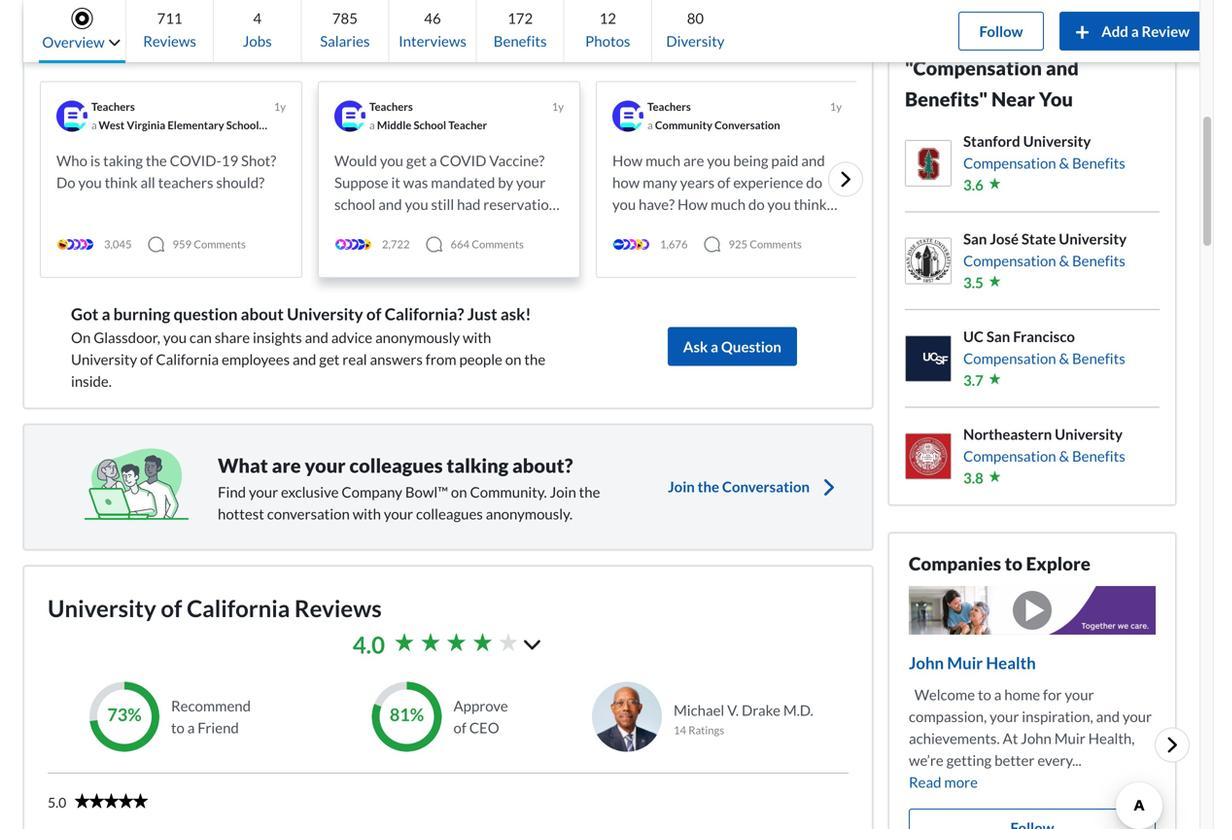 Task type: vqa. For each thing, say whether or not it's contained in the screenshot.


Task type: describe. For each thing, give the bounding box(es) containing it.
northeastern university compensation & benefits
[[963, 425, 1125, 465]]

add
[[1102, 22, 1128, 40]]

on
[[71, 329, 91, 346]]

advice
[[331, 329, 373, 346]]

benefits inside stanford university compensation & benefits
[[1072, 154, 1125, 172]]

university of california reviews
[[48, 594, 382, 622]]

interviews
[[399, 32, 467, 50]]

to for welcome
[[978, 686, 991, 703]]

and left 'advice'
[[305, 329, 328, 346]]

you
[[1039, 87, 1073, 111]]

a inside welcome to a home for your compassion, your inspiration, and your achievements. at john muir health, we're getting better every
[[994, 686, 1002, 703]]

middle
[[377, 118, 411, 131]]

join the conversation
[[668, 478, 810, 495]]

exclusive
[[281, 483, 339, 500]]

welcome to a home for your compassion, your inspiration, and your achievements. at john muir health, we're getting better every
[[909, 686, 1152, 769]]

was
[[403, 174, 428, 191]]

46 interviews
[[399, 9, 467, 50]]

& inside northeastern university compensation & benefits
[[1059, 447, 1069, 465]]

josé
[[990, 230, 1019, 247]]

you inside the got a burning question about university of california? just ask! on glassdoor, you can share insights and advice anonymously with university of california employees and get real answers from people on the inside.
[[163, 329, 187, 346]]

think inside how much are you being paid and how many years of experience do you have? how much do you think you deserve?
[[794, 195, 827, 213]]

... read more
[[909, 751, 1082, 791]]

achievements.
[[909, 729, 1000, 747]]

find
[[218, 483, 246, 500]]

1,676
[[660, 238, 688, 251]]

& inside 'uc san francisco compensation & benefits'
[[1059, 349, 1069, 367]]

reservations
[[483, 195, 563, 213]]

california?
[[385, 304, 464, 323]]

jobs
[[243, 32, 272, 50]]

785 salaries
[[320, 9, 370, 50]]

your inside would you get a covid vaccine? suppose it was mandated by your school and you still had reservations about it.
[[516, 174, 546, 191]]

read more link
[[909, 771, 1156, 793]]

uc san francisco image
[[906, 336, 951, 381]]

the
[[40, 28, 71, 50]]

about inside would you get a covid vaccine? suppose it was mandated by your school and you still had reservations about it.
[[334, 217, 372, 235]]

who is taking the covid-19 shot? do you think all teachers should?
[[56, 152, 276, 191]]

covid-
[[170, 152, 221, 169]]

university of california president michael v. drake m.d. image
[[592, 682, 662, 752]]

959 comments
[[173, 238, 246, 251]]

ask a question
[[683, 338, 782, 355]]

3,045
[[104, 238, 132, 251]]

compensation & benefits link for stanford
[[963, 152, 1125, 174]]

and inside how much are you being paid and how many years of experience do you have? how much do you think you deserve?
[[801, 152, 825, 169]]

and inside would you get a covid vaccine? suppose it was mandated by your school and you still had reservations about it.
[[378, 195, 402, 213]]

teacher inside a west virginia elementary school teacher
[[99, 137, 137, 150]]

how much are you being paid and how many years of experience do you have? how much do you think you deserve?
[[612, 152, 827, 235]]

you left the deserve?
[[612, 217, 636, 235]]

top companies for "compensation and benefits" near you
[[905, 25, 1079, 111]]

read
[[909, 773, 942, 791]]

the inside the what are your colleagues talking about? find your exclusive company bowl™ on community. join the hottest conversation with your colleagues anonymously.
[[579, 483, 600, 500]]

stanford university image
[[906, 141, 951, 185]]

state
[[1022, 230, 1056, 247]]

had
[[457, 195, 481, 213]]

san josé state university image
[[906, 238, 951, 283]]

follow button
[[959, 12, 1044, 51]]

comments for your
[[472, 238, 524, 251]]

community
[[655, 118, 713, 131]]

michael
[[674, 701, 725, 719]]

university inside stanford university compensation & benefits
[[1023, 132, 1091, 150]]

925 comments
[[729, 238, 802, 251]]

conversation for a community conversation
[[715, 118, 780, 131]]

785
[[332, 9, 358, 27]]

every
[[1038, 751, 1072, 769]]

how
[[612, 174, 640, 191]]

teachers for who is taking the covid-19 shot? do you think all teachers should?
[[91, 100, 135, 113]]

benefits inside northeastern university compensation & benefits
[[1072, 447, 1125, 465]]

compensation inside northeastern university compensation & benefits
[[963, 447, 1056, 465]]

about?
[[512, 454, 573, 477]]

& inside stanford university compensation & benefits
[[1059, 154, 1069, 172]]

for inside the top companies for "compensation and benefits" near you
[[1043, 25, 1070, 49]]

on inside the got a burning question about university of california? just ask! on glassdoor, you can share insights and advice anonymously with university of california employees and get real answers from people on the inside.
[[505, 350, 522, 368]]

the inside join the conversation link
[[698, 478, 719, 495]]

have?
[[639, 195, 675, 213]]

add a review
[[1102, 22, 1190, 40]]

school inside a west virginia elementary school teacher
[[226, 118, 259, 131]]

0 vertical spatial how
[[612, 152, 643, 169]]

you inside the who is taking the covid-19 shot? do you think all teachers should?
[[78, 174, 102, 191]]

elementary
[[168, 118, 224, 131]]

19
[[221, 152, 238, 169]]

more
[[944, 773, 978, 791]]

2 school from the left
[[414, 118, 446, 131]]

west
[[99, 118, 125, 131]]

compensation & benefits link for northeastern
[[963, 445, 1125, 467]]

0 horizontal spatial muir
[[947, 653, 983, 673]]

next button image for the latest conversations about teachers
[[835, 168, 857, 191]]

anonymously.
[[486, 505, 573, 522]]

3.7
[[963, 371, 984, 389]]

top
[[905, 25, 937, 49]]

are inside the what are your colleagues talking about? find your exclusive company bowl™ on community. join the hottest conversation with your colleagues anonymously.
[[272, 454, 301, 477]]

a middle school teacher
[[369, 118, 487, 131]]

your up exclusive
[[305, 454, 346, 477]]

80
[[687, 9, 704, 27]]

a west virginia elementary school teacher
[[91, 118, 259, 150]]

still
[[431, 195, 454, 213]]

are inside how much are you being paid and how many years of experience do you have? how much do you think you deserve?
[[683, 152, 704, 169]]

teachers for how much are you being paid and how many years of experience do you have? how much do you think you deserve?
[[647, 100, 691, 113]]

john muir health
[[909, 653, 1036, 673]]

experience
[[733, 174, 803, 191]]

...
[[1072, 751, 1082, 769]]

46
[[424, 9, 441, 27]]

diversity
[[666, 32, 725, 50]]

the inside the who is taking the covid-19 shot? do you think all teachers should?
[[146, 152, 167, 169]]

companies to explore
[[909, 553, 1091, 575]]

1 vertical spatial how
[[678, 195, 708, 213]]

welcome
[[915, 686, 975, 703]]

4.0
[[353, 631, 385, 659]]

being
[[733, 152, 768, 169]]

community.
[[470, 483, 547, 500]]

m.d.
[[783, 701, 814, 719]]

conversation for join the conversation
[[722, 478, 810, 495]]

conversation
[[267, 505, 350, 522]]

benefits"
[[905, 87, 988, 111]]

all
[[140, 174, 155, 191]]

review
[[1142, 22, 1190, 40]]

would you get a covid vaccine? suppose it was mandated by your school and you still had reservations about it.
[[334, 152, 563, 235]]

university inside san josé state university compensation & benefits
[[1059, 230, 1127, 247]]

1 horizontal spatial much
[[711, 195, 746, 213]]

you down how
[[612, 195, 636, 213]]

1 vertical spatial california
[[187, 594, 290, 622]]

1 vertical spatial companies
[[909, 553, 1001, 575]]

years
[[680, 174, 715, 191]]

1 horizontal spatial do
[[806, 174, 822, 191]]

1y for who is taking the covid-19 shot? do you think all teachers should?
[[274, 100, 286, 113]]



Task type: locate. For each thing, give the bounding box(es) containing it.
teacher up covid
[[448, 118, 487, 131]]

1 horizontal spatial with
[[463, 329, 491, 346]]

1 horizontal spatial how
[[678, 195, 708, 213]]

northeastern university image
[[906, 434, 951, 479]]

0 vertical spatial san
[[963, 230, 987, 247]]

benefits
[[494, 32, 547, 50], [1072, 154, 1125, 172], [1072, 252, 1125, 269], [1072, 349, 1125, 367], [1072, 447, 1125, 465]]

0 horizontal spatial join
[[550, 483, 576, 500]]

& inside san josé state university compensation & benefits
[[1059, 252, 1069, 269]]

1 vertical spatial san
[[987, 328, 1010, 345]]

0 horizontal spatial school
[[226, 118, 259, 131]]

bowl™
[[405, 483, 448, 500]]

san josé state university compensation & benefits
[[963, 230, 1127, 269]]

2 comments from the left
[[472, 238, 524, 251]]

real
[[342, 350, 367, 368]]

school
[[334, 195, 376, 213]]

your up hottest
[[249, 483, 278, 500]]

3.6
[[963, 176, 984, 193]]

follow
[[979, 22, 1023, 40]]

on inside the what are your colleagues talking about? find your exclusive company bowl™ on community. join the hottest conversation with your colleagues anonymously.
[[451, 483, 467, 500]]

status
[[75, 794, 148, 808]]

join inside the what are your colleagues talking about? find your exclusive company bowl™ on community. join the hottest conversation with your colleagues anonymously.
[[550, 483, 576, 500]]

2 horizontal spatial to
[[1005, 553, 1023, 575]]

reviews
[[143, 32, 196, 50], [294, 594, 382, 622]]

how up how
[[612, 152, 643, 169]]

the
[[146, 152, 167, 169], [524, 350, 546, 368], [698, 478, 719, 495], [579, 483, 600, 500]]

talking
[[447, 454, 509, 477]]

and right paid
[[801, 152, 825, 169]]

think inside the who is taking the covid-19 shot? do you think all teachers should?
[[105, 174, 138, 191]]

san right uc
[[987, 328, 1010, 345]]

on right people
[[505, 350, 522, 368]]

0 vertical spatial are
[[683, 152, 704, 169]]

do down 'experience' at the top right of page
[[748, 195, 765, 213]]

san inside 'uc san francisco compensation & benefits'
[[987, 328, 1010, 345]]

0 horizontal spatial how
[[612, 152, 643, 169]]

friend
[[198, 719, 239, 736]]

0 vertical spatial about
[[246, 28, 294, 50]]

1 vertical spatial next button image
[[1161, 733, 1183, 757]]

you down 'experience' at the top right of page
[[768, 195, 791, 213]]

benefits inside san josé state university compensation & benefits
[[1072, 252, 1125, 269]]

muir
[[947, 653, 983, 673], [1055, 729, 1086, 747]]

employees
[[222, 350, 290, 368]]

much up many
[[646, 152, 681, 169]]

university inside northeastern university compensation & benefits
[[1055, 425, 1123, 443]]

muir inside welcome to a home for your compassion, your inspiration, and your achievements. at john muir health, we're getting better every
[[1055, 729, 1086, 747]]

2,722
[[382, 238, 410, 251]]

california
[[156, 350, 219, 368], [187, 594, 290, 622]]

172 benefits
[[494, 9, 547, 50]]

teachers up community
[[647, 100, 691, 113]]

0 horizontal spatial do
[[748, 195, 765, 213]]

home
[[1004, 686, 1040, 703]]

0 horizontal spatial much
[[646, 152, 681, 169]]

0 vertical spatial for
[[1043, 25, 1070, 49]]

0 vertical spatial john
[[909, 653, 944, 673]]

next button image right health,
[[1161, 733, 1183, 757]]

5.0
[[48, 794, 66, 811]]

and inside the top companies for "compensation and benefits" near you
[[1046, 56, 1079, 80]]

0 vertical spatial teacher
[[448, 118, 487, 131]]

1 vertical spatial with
[[353, 505, 381, 522]]

are
[[683, 152, 704, 169], [272, 454, 301, 477]]

a right got
[[102, 304, 110, 323]]

1 vertical spatial are
[[272, 454, 301, 477]]

about inside the got a burning question about university of california? just ask! on glassdoor, you can share insights and advice anonymously with university of california employees and get real answers from people on the inside.
[[241, 304, 284, 323]]

"compensation
[[905, 56, 1042, 80]]

compensation inside stanford university compensation & benefits
[[963, 154, 1056, 172]]

a inside recommend to a friend
[[187, 719, 195, 736]]

1 1y from the left
[[274, 100, 286, 113]]

1 vertical spatial about
[[334, 217, 372, 235]]

0 vertical spatial with
[[463, 329, 491, 346]]

how down the years
[[678, 195, 708, 213]]

do right 'experience' at the top right of page
[[806, 174, 822, 191]]

2 compensation & benefits link from the top
[[963, 250, 1127, 272]]

comments right 664
[[472, 238, 524, 251]]

compensation & benefits link down stanford
[[963, 152, 1125, 174]]

1 vertical spatial on
[[451, 483, 467, 500]]

2 horizontal spatial 1y
[[830, 100, 842, 113]]

1 vertical spatial do
[[748, 195, 765, 213]]

compensation & benefits link down northeastern
[[963, 445, 1125, 467]]

school right "middle"
[[414, 118, 446, 131]]

v.
[[727, 701, 739, 719]]

0 horizontal spatial teacher
[[99, 137, 137, 150]]

what are your colleagues talking about? find your exclusive company bowl™ on community. join the hottest conversation with your colleagues anonymously.
[[218, 454, 600, 522]]

3 compensation & benefits link from the top
[[963, 348, 1125, 369]]

get inside would you get a covid vaccine? suppose it was mandated by your school and you still had reservations about it.
[[406, 152, 427, 169]]

of inside how much are you being paid and how many years of experience do you have? how much do you think you deserve?
[[717, 174, 731, 191]]

approve of ceo
[[453, 697, 508, 736]]

john up welcome
[[909, 653, 944, 673]]

comments for teachers
[[194, 238, 246, 251]]

get inside the got a burning question about university of california? just ask! on glassdoor, you can share insights and advice anonymously with university of california employees and get real answers from people on the inside.
[[319, 350, 340, 368]]

a inside 'ask a question' link
[[711, 338, 718, 355]]

0 horizontal spatial get
[[319, 350, 340, 368]]

and
[[1046, 56, 1079, 80], [801, 152, 825, 169], [378, 195, 402, 213], [305, 329, 328, 346], [293, 350, 316, 368], [1096, 707, 1120, 725]]

are up the years
[[683, 152, 704, 169]]

711
[[157, 9, 182, 27]]

1 horizontal spatial are
[[683, 152, 704, 169]]

on down "talking"
[[451, 483, 467, 500]]

colleagues down the bowl™
[[416, 505, 483, 522]]

3 comments from the left
[[750, 238, 802, 251]]

teacher up taking
[[99, 137, 137, 150]]

a inside 'add a review' link
[[1131, 22, 1139, 40]]

compensation inside 'uc san francisco compensation & benefits'
[[963, 349, 1056, 367]]

compensation & benefits link for san
[[963, 250, 1127, 272]]

1 horizontal spatial get
[[406, 152, 427, 169]]

0 vertical spatial get
[[406, 152, 427, 169]]

1 horizontal spatial comments
[[472, 238, 524, 251]]

california down can
[[156, 350, 219, 368]]

0 vertical spatial reviews
[[143, 32, 196, 50]]

a left covid
[[430, 152, 437, 169]]

0 vertical spatial think
[[105, 174, 138, 191]]

4 & from the top
[[1059, 447, 1069, 465]]

1 horizontal spatial 1y
[[552, 100, 564, 113]]

with up people
[[463, 329, 491, 346]]

muir up welcome
[[947, 653, 983, 673]]

comments right 925
[[750, 238, 802, 251]]

and up you
[[1046, 56, 1079, 80]]

muir up ...
[[1055, 729, 1086, 747]]

think down taking
[[105, 174, 138, 191]]

teachers up west
[[91, 100, 135, 113]]

explore
[[1026, 553, 1091, 575]]

959
[[173, 238, 192, 251]]

companies inside the top companies for "compensation and benefits" near you
[[941, 25, 1040, 49]]

ask
[[683, 338, 708, 355]]

to for companies
[[1005, 553, 1023, 575]]

your up health,
[[1123, 707, 1152, 725]]

1 horizontal spatial muir
[[1055, 729, 1086, 747]]

2 compensation from the top
[[963, 252, 1056, 269]]

1 comments from the left
[[194, 238, 246, 251]]

francisco
[[1013, 328, 1075, 345]]

1y for how much are you being paid and how many years of experience do you have? how much do you think you deserve?
[[830, 100, 842, 113]]

your up at
[[990, 707, 1019, 725]]

0 horizontal spatial think
[[105, 174, 138, 191]]

burning
[[113, 304, 170, 323]]

1 horizontal spatial think
[[794, 195, 827, 213]]

with
[[463, 329, 491, 346], [353, 505, 381, 522]]

get up was
[[406, 152, 427, 169]]

it.
[[374, 217, 387, 235]]

much down the years
[[711, 195, 746, 213]]

a inside would you get a covid vaccine? suppose it was mandated by your school and you still had reservations about it.
[[430, 152, 437, 169]]

664
[[451, 238, 470, 251]]

3 compensation from the top
[[963, 349, 1056, 367]]

compensation & benefits link down state
[[963, 250, 1127, 272]]

1 vertical spatial john
[[1021, 729, 1052, 747]]

about down school
[[334, 217, 372, 235]]

much
[[646, 152, 681, 169], [711, 195, 746, 213]]

paid
[[771, 152, 799, 169]]

1 vertical spatial colleagues
[[416, 505, 483, 522]]

covid
[[440, 152, 486, 169]]

to inside welcome to a home for your compassion, your inspiration, and your achievements. at john muir health, we're getting better every
[[978, 686, 991, 703]]

1 school from the left
[[226, 118, 259, 131]]

about down 4
[[246, 28, 294, 50]]

companies up "compensation
[[941, 25, 1040, 49]]

featured banner image for john muir health image
[[909, 586, 1156, 635]]

4 jobs
[[243, 9, 272, 50]]

a
[[1131, 22, 1139, 40], [91, 118, 97, 131], [369, 118, 375, 131], [647, 118, 653, 131], [430, 152, 437, 169], [102, 304, 110, 323], [711, 338, 718, 355], [994, 686, 1002, 703], [187, 719, 195, 736]]

0 horizontal spatial next button image
[[835, 168, 857, 191]]

stanford university compensation & benefits
[[963, 132, 1125, 172]]

getting
[[947, 751, 992, 769]]

to left explore
[[1005, 553, 1023, 575]]

recommend
[[171, 697, 251, 714]]

1 compensation from the top
[[963, 154, 1056, 172]]

0 horizontal spatial on
[[451, 483, 467, 500]]

to down recommend
[[171, 719, 185, 736]]

a right the ask
[[711, 338, 718, 355]]

next button image
[[835, 168, 857, 191], [1161, 733, 1183, 757]]

0 vertical spatial to
[[1005, 553, 1023, 575]]

you down is
[[78, 174, 102, 191]]

2 & from the top
[[1059, 252, 1069, 269]]

from
[[426, 350, 456, 368]]

and inside welcome to a home for your compassion, your inspiration, and your achievements. at john muir health, we're getting better every
[[1096, 707, 1120, 725]]

3 1y from the left
[[830, 100, 842, 113]]

for up inspiration,
[[1043, 686, 1062, 703]]

is
[[90, 152, 100, 169]]

university
[[1023, 132, 1091, 150], [1059, 230, 1127, 247], [287, 304, 363, 323], [71, 350, 137, 368], [1055, 425, 1123, 443], [48, 594, 156, 622]]

0 vertical spatial california
[[156, 350, 219, 368]]

to for recommend
[[171, 719, 185, 736]]

comments right 959
[[194, 238, 246, 251]]

at
[[1003, 729, 1018, 747]]

0 horizontal spatial are
[[272, 454, 301, 477]]

1 horizontal spatial reviews
[[294, 594, 382, 622]]

teachers for would you get a covid vaccine? suppose it was mandated by your school and you still had reservations about it.
[[369, 100, 413, 113]]

san
[[963, 230, 987, 247], [987, 328, 1010, 345]]

think
[[105, 174, 138, 191], [794, 195, 827, 213]]

1 vertical spatial conversation
[[722, 478, 810, 495]]

compensation & benefits link for uc
[[963, 348, 1125, 369]]

1 vertical spatial think
[[794, 195, 827, 213]]

your up reservations
[[516, 174, 546, 191]]

of inside "approve of ceo"
[[453, 719, 467, 736]]

compensation down francisco
[[963, 349, 1056, 367]]

2 vertical spatial about
[[241, 304, 284, 323]]

1 vertical spatial muir
[[1055, 729, 1086, 747]]

the inside the got a burning question about university of california? just ask! on glassdoor, you can share insights and advice anonymously with university of california employees and get real answers from people on the inside.
[[524, 350, 546, 368]]

a left "middle"
[[369, 118, 375, 131]]

your up inspiration,
[[1065, 686, 1094, 703]]

a left friend
[[187, 719, 195, 736]]

teachers down the '785'
[[298, 28, 372, 50]]

photos
[[585, 32, 630, 50]]

a inside the got a burning question about university of california? just ask! on glassdoor, you can share insights and advice anonymously with university of california employees and get real answers from people on the inside.
[[102, 304, 110, 323]]

with down company
[[353, 505, 381, 522]]

john
[[909, 653, 944, 673], [1021, 729, 1052, 747]]

colleagues up company
[[349, 454, 443, 477]]

3 & from the top
[[1059, 349, 1069, 367]]

4 compensation from the top
[[963, 447, 1056, 465]]

compensation down the josé
[[963, 252, 1056, 269]]

companies down 3.8
[[909, 553, 1001, 575]]

1 horizontal spatial john
[[1021, 729, 1052, 747]]

people
[[459, 350, 503, 368]]

and down insights
[[293, 350, 316, 368]]

1 horizontal spatial to
[[978, 686, 991, 703]]

you up the years
[[707, 152, 731, 169]]

overview
[[42, 33, 105, 51]]

664 comments
[[451, 238, 524, 251]]

1 horizontal spatial teacher
[[448, 118, 487, 131]]

for right follow
[[1043, 25, 1070, 49]]

0 horizontal spatial john
[[909, 653, 944, 673]]

compensation inside san josé state university compensation & benefits
[[963, 252, 1056, 269]]

1 vertical spatial much
[[711, 195, 746, 213]]

san left the josé
[[963, 230, 987, 247]]

next button image right paid
[[835, 168, 857, 191]]

answers
[[370, 350, 423, 368]]

1 horizontal spatial next button image
[[1161, 733, 1183, 757]]

reviews down the 711
[[143, 32, 196, 50]]

a left community
[[647, 118, 653, 131]]

for inside welcome to a home for your compassion, your inspiration, and your achievements. at john muir health, we're getting better every
[[1043, 686, 1062, 703]]

0 vertical spatial conversation
[[715, 118, 780, 131]]

1 vertical spatial reviews
[[294, 594, 382, 622]]

get left real
[[319, 350, 340, 368]]

2 1y from the left
[[552, 100, 564, 113]]

about up insights
[[241, 304, 284, 323]]

1 horizontal spatial school
[[414, 118, 446, 131]]

school up 19
[[226, 118, 259, 131]]

would
[[334, 152, 377, 169]]

1 & from the top
[[1059, 154, 1069, 172]]

the latest conversations about teachers
[[40, 28, 372, 50]]

compensation & benefits link down francisco
[[963, 348, 1125, 369]]

california down hottest
[[187, 594, 290, 622]]

you down was
[[405, 195, 428, 213]]

4
[[253, 9, 262, 27]]

with inside the got a burning question about university of california? just ask! on glassdoor, you can share insights and advice anonymously with university of california employees and get real answers from people on the inside.
[[463, 329, 491, 346]]

your down company
[[384, 505, 413, 522]]

1 compensation & benefits link from the top
[[963, 152, 1125, 174]]

2 vertical spatial to
[[171, 719, 185, 736]]

what
[[218, 454, 268, 477]]

0 vertical spatial muir
[[947, 653, 983, 673]]

1 for from the top
[[1043, 25, 1070, 49]]

teachers up "middle"
[[369, 100, 413, 113]]

1 vertical spatial teacher
[[99, 137, 137, 150]]

12 photos
[[585, 9, 630, 50]]

who
[[56, 152, 87, 169]]

a left the home
[[994, 686, 1002, 703]]

northeastern
[[963, 425, 1052, 443]]

1 horizontal spatial join
[[668, 478, 695, 495]]

john inside welcome to a home for your compassion, your inspiration, and your achievements. at john muir health, we're getting better every
[[1021, 729, 1052, 747]]

0 horizontal spatial with
[[353, 505, 381, 522]]

2 for from the top
[[1043, 686, 1062, 703]]

172
[[508, 9, 533, 27]]

to inside recommend to a friend
[[171, 719, 185, 736]]

a inside a west virginia elementary school teacher
[[91, 118, 97, 131]]

think down 'experience' at the top right of page
[[794, 195, 827, 213]]

insights
[[253, 329, 302, 346]]

school
[[226, 118, 259, 131], [414, 118, 446, 131]]

0 horizontal spatial to
[[171, 719, 185, 736]]

14
[[674, 724, 686, 737]]

do
[[56, 174, 75, 191]]

4 compensation & benefits link from the top
[[963, 445, 1125, 467]]

benefits inside 'uc san francisco compensation & benefits'
[[1072, 349, 1125, 367]]

you up it
[[380, 152, 403, 169]]

0 vertical spatial companies
[[941, 25, 1040, 49]]

latest
[[75, 28, 122, 50]]

compensation down northeastern
[[963, 447, 1056, 465]]

san inside san josé state university compensation & benefits
[[963, 230, 987, 247]]

1 vertical spatial for
[[1043, 686, 1062, 703]]

2 horizontal spatial comments
[[750, 238, 802, 251]]

0 horizontal spatial reviews
[[143, 32, 196, 50]]

1 vertical spatial to
[[978, 686, 991, 703]]

0 vertical spatial much
[[646, 152, 681, 169]]

to down john muir health at the right
[[978, 686, 991, 703]]

approve
[[453, 697, 508, 714]]

do
[[806, 174, 822, 191], [748, 195, 765, 213]]

compensation down stanford
[[963, 154, 1056, 172]]

compensation & benefits link
[[963, 152, 1125, 174], [963, 250, 1127, 272], [963, 348, 1125, 369], [963, 445, 1125, 467]]

for
[[1043, 25, 1070, 49], [1043, 686, 1062, 703]]

many
[[643, 174, 677, 191]]

0 vertical spatial on
[[505, 350, 522, 368]]

drake
[[742, 701, 781, 719]]

comments for experience
[[750, 238, 802, 251]]

are up exclusive
[[272, 454, 301, 477]]

salaries
[[320, 32, 370, 50]]

california inside the got a burning question about university of california? just ask! on glassdoor, you can share insights and advice anonymously with university of california employees and get real answers from people on the inside.
[[156, 350, 219, 368]]

0 vertical spatial colleagues
[[349, 454, 443, 477]]

0 vertical spatial next button image
[[835, 168, 857, 191]]

next button image for companies to explore
[[1161, 733, 1183, 757]]

you left can
[[163, 329, 187, 346]]

john right at
[[1021, 729, 1052, 747]]

teachers
[[158, 174, 213, 191]]

a left west
[[91, 118, 97, 131]]

reviews up 4.0
[[294, 594, 382, 622]]

and up health,
[[1096, 707, 1120, 725]]

1y for would you get a covid vaccine? suppose it was mandated by your school and you still had reservations about it.
[[552, 100, 564, 113]]

1 horizontal spatial on
[[505, 350, 522, 368]]

and down it
[[378, 195, 402, 213]]

0 vertical spatial do
[[806, 174, 822, 191]]

0 horizontal spatial 1y
[[274, 100, 286, 113]]

1 vertical spatial get
[[319, 350, 340, 368]]

with inside the what are your colleagues talking about? find your exclusive company bowl™ on community. join the hottest conversation with your colleagues anonymously.
[[353, 505, 381, 522]]

ask!
[[501, 304, 531, 323]]

how
[[612, 152, 643, 169], [678, 195, 708, 213]]

0 horizontal spatial comments
[[194, 238, 246, 251]]

a right add
[[1131, 22, 1139, 40]]



